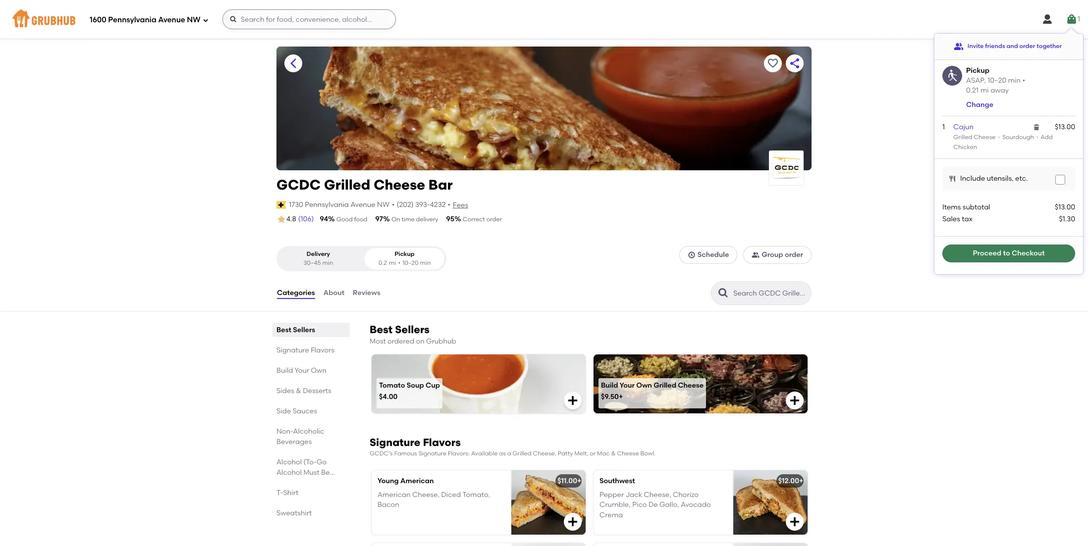 Task type: vqa. For each thing, say whether or not it's contained in the screenshot.
Star icon
yes



Task type: locate. For each thing, give the bounding box(es) containing it.
avenue
[[158, 15, 185, 24], [351, 201, 376, 209]]

people icon image for group order
[[752, 251, 760, 259]]

signature for signature flavors
[[277, 346, 309, 355]]

1 horizontal spatial own
[[637, 382, 652, 390]]

0 vertical spatial &
[[296, 387, 301, 396]]

grilled inside signature flavors gcdc's famous signature flavors: available as a grilled cheese, patty melt, or mac & cheese bowl.
[[513, 451, 532, 458]]

signature left the 'flavors:' on the bottom left of the page
[[419, 451, 447, 458]]

cup
[[426, 382, 440, 390]]

svg image inside 1 button
[[1066, 13, 1078, 25]]

0 horizontal spatial nw
[[187, 15, 201, 24]]

signature
[[277, 346, 309, 355], [370, 437, 421, 449], [419, 451, 447, 458]]

0 horizontal spatial 10–20
[[403, 260, 419, 267]]

0 vertical spatial pickup
[[967, 66, 990, 75]]

1 horizontal spatial order
[[785, 251, 803, 259]]

0 vertical spatial people icon image
[[954, 42, 964, 52]]

american cheese, diced tomato, bacon
[[378, 491, 490, 510]]

gcdc's
[[370, 451, 393, 458]]

good food
[[337, 216, 368, 223]]

1 horizontal spatial your
[[620, 382, 635, 390]]

mi inside pickup 0.2 mi • 10–20 min
[[389, 260, 396, 267]]

order right group
[[785, 251, 803, 259]]

grilled inside tooltip
[[954, 134, 973, 141]]

1 vertical spatial nw
[[377, 201, 390, 209]]

flavors up build your own tab
[[311, 346, 335, 355]]

pickup icon image
[[943, 66, 963, 86]]

build inside tab
[[277, 367, 293, 375]]

sides
[[277, 387, 294, 396]]

delivery
[[307, 251, 330, 258]]

0 horizontal spatial mi
[[389, 260, 396, 267]]

0 vertical spatial your
[[295, 367, 309, 375]]

people icon image inside group order button
[[752, 251, 760, 259]]

0 vertical spatial $13.00
[[1055, 123, 1076, 131]]

0 vertical spatial pennsylvania
[[108, 15, 156, 24]]

0 vertical spatial signature
[[277, 346, 309, 355]]

main navigation navigation
[[0, 0, 1088, 39]]

1 horizontal spatial pennsylvania
[[305, 201, 349, 209]]

1 vertical spatial flavors
[[423, 437, 461, 449]]

cheese, inside pepper jack cheese, chorizo crumble, pico de gallo, avocado crema
[[644, 491, 671, 500]]

build for build your own
[[277, 367, 293, 375]]

svg image
[[1042, 13, 1054, 25], [1066, 13, 1078, 25], [949, 175, 957, 183], [1058, 177, 1064, 183], [688, 251, 696, 259], [567, 395, 579, 407], [567, 516, 579, 528], [789, 516, 801, 528]]

$11.00 +
[[558, 477, 582, 486]]

mi right 0.21
[[981, 86, 989, 95]]

to
[[1003, 249, 1010, 258]]

Search for food, convenience, alcohol... search field
[[222, 9, 396, 29]]

order right the and
[[1020, 43, 1036, 50]]

pickup
[[967, 66, 990, 75], [395, 251, 415, 258]]

flavors up the 'flavors:' on the bottom left of the page
[[423, 437, 461, 449]]

include utensils, etc.
[[961, 174, 1028, 183]]

1 horizontal spatial people icon image
[[954, 42, 964, 52]]

0 horizontal spatial sellers
[[293, 326, 315, 335]]

0 horizontal spatial min
[[322, 260, 333, 267]]

pickup down time
[[395, 251, 415, 258]]

1 vertical spatial order
[[487, 216, 502, 223]]

1 horizontal spatial build
[[601, 382, 618, 390]]

1730 pennsylvania avenue nw button
[[289, 200, 390, 211]]

nw for 1600 pennsylvania avenue nw
[[187, 15, 201, 24]]

pickup up asap,
[[967, 66, 990, 75]]

min inside pickup 0.2 mi • 10–20 min
[[420, 260, 431, 267]]

0 vertical spatial 1
[[1078, 15, 1081, 23]]

fees button
[[453, 200, 469, 211]]

95
[[446, 215, 455, 224]]

1 vertical spatial american
[[378, 491, 411, 500]]

pennsylvania inside main navigation navigation
[[108, 15, 156, 24]]

tab
[[277, 458, 346, 478]]

items subtotal
[[943, 203, 991, 212]]

4232
[[430, 201, 446, 209]]

0 horizontal spatial cheese,
[[412, 491, 440, 500]]

& right mac
[[611, 451, 616, 458]]

1 vertical spatial &
[[611, 451, 616, 458]]

2 ∙ from the left
[[1034, 134, 1041, 141]]

grubhub
[[426, 338, 456, 346]]

min up away
[[1008, 76, 1021, 85]]

0 vertical spatial build
[[277, 367, 293, 375]]

build up $9.50
[[601, 382, 618, 390]]

nw for 1730 pennsylvania avenue nw
[[377, 201, 390, 209]]

cheese, inside american cheese, diced tomato, bacon
[[412, 491, 440, 500]]

good
[[337, 216, 353, 223]]

best sellers most ordered on grubhub
[[370, 324, 456, 346]]

proceed
[[973, 249, 1002, 258]]

0 vertical spatial flavors
[[311, 346, 335, 355]]

reviews button
[[352, 276, 381, 311]]

•
[[1023, 76, 1026, 85], [392, 201, 395, 209], [448, 201, 451, 209], [398, 260, 401, 267]]

option group containing delivery 30–45 min
[[277, 246, 447, 272]]

1 horizontal spatial sellers
[[395, 324, 430, 336]]

pennsylvania right 1600
[[108, 15, 156, 24]]

build your own grilled cheese $9.50 +
[[601, 382, 704, 402]]

delivery
[[416, 216, 438, 223]]

1 horizontal spatial mi
[[981, 86, 989, 95]]

pickup inside pickup asap, 10–20 min • 0.21 mi away
[[967, 66, 990, 75]]

build up sides
[[277, 367, 293, 375]]

• down invite friends and order together
[[1023, 76, 1026, 85]]

& right sides
[[296, 387, 301, 396]]

grilled cheese ∙ sourdough
[[954, 134, 1034, 141]]

& inside signature flavors gcdc's famous signature flavors: available as a grilled cheese, patty melt, or mac & cheese bowl.
[[611, 451, 616, 458]]

build
[[277, 367, 293, 375], [601, 382, 618, 390]]

on
[[416, 338, 425, 346]]

0 vertical spatial mi
[[981, 86, 989, 95]]

0 horizontal spatial best
[[277, 326, 291, 335]]

proceed to checkout button
[[943, 245, 1076, 263]]

group order
[[762, 251, 803, 259]]

1 horizontal spatial cheese,
[[533, 451, 557, 458]]

schedule
[[698, 251, 729, 259]]

invite
[[968, 43, 984, 50]]

1 horizontal spatial +
[[619, 393, 623, 402]]

1 horizontal spatial avenue
[[351, 201, 376, 209]]

side
[[277, 407, 291, 416]]

tooltip
[[935, 28, 1084, 275]]

sales tax
[[943, 215, 973, 224]]

1 vertical spatial pennsylvania
[[305, 201, 349, 209]]

bowl.
[[641, 451, 656, 458]]

$4.00
[[379, 393, 398, 402]]

0 vertical spatial nw
[[187, 15, 201, 24]]

$12.00 +
[[779, 477, 804, 486]]

1 horizontal spatial &
[[611, 451, 616, 458]]

sellers up signature flavors
[[293, 326, 315, 335]]

0 horizontal spatial your
[[295, 367, 309, 375]]

young american
[[378, 477, 434, 486]]

share icon image
[[789, 57, 801, 69]]

pickup inside pickup 0.2 mi • 10–20 min
[[395, 251, 415, 258]]

ordered
[[388, 338, 414, 346]]

a
[[507, 451, 511, 458]]

search icon image
[[718, 288, 730, 299]]

1
[[1078, 15, 1081, 23], [943, 123, 945, 131]]

green goddess image
[[734, 544, 808, 547]]

star icon image
[[277, 215, 286, 225]]

sellers inside best sellers most ordered on grubhub
[[395, 324, 430, 336]]

0 vertical spatial own
[[311, 367, 327, 375]]

american up bacon
[[378, 491, 411, 500]]

10–20 inside pickup asap, 10–20 min • 0.21 mi away
[[988, 76, 1007, 85]]

american
[[400, 477, 434, 486], [378, 491, 411, 500]]

0 horizontal spatial build
[[277, 367, 293, 375]]

build inside build your own grilled cheese $9.50 +
[[601, 382, 618, 390]]

american up american cheese, diced tomato, bacon
[[400, 477, 434, 486]]

patty
[[558, 451, 573, 458]]

0 horizontal spatial order
[[487, 216, 502, 223]]

signature inside signature flavors tab
[[277, 346, 309, 355]]

fees
[[453, 201, 468, 210]]

sellers inside best sellers tab
[[293, 326, 315, 335]]

1 horizontal spatial ∙
[[1034, 134, 1041, 141]]

1 horizontal spatial nw
[[377, 201, 390, 209]]

• right 0.2
[[398, 260, 401, 267]]

1 vertical spatial mi
[[389, 260, 396, 267]]

people icon image inside invite friends and order together 'button'
[[954, 42, 964, 52]]

grilled
[[954, 134, 973, 141], [324, 176, 370, 193], [654, 382, 677, 390], [513, 451, 532, 458]]

flavors inside tab
[[311, 346, 335, 355]]

1 horizontal spatial 1
[[1078, 15, 1081, 23]]

avenue inside main navigation navigation
[[158, 15, 185, 24]]

+ for american cheese, diced tomato, bacon
[[577, 477, 582, 486]]

group
[[762, 251, 783, 259]]

1 vertical spatial avenue
[[351, 201, 376, 209]]

0 horizontal spatial 1
[[943, 123, 945, 131]]

2 vertical spatial signature
[[419, 451, 447, 458]]

signature down best sellers
[[277, 346, 309, 355]]

tomato soup cup $4.00
[[379, 382, 440, 402]]

own for build your own
[[311, 367, 327, 375]]

pennsylvania up 94
[[305, 201, 349, 209]]

0 horizontal spatial &
[[296, 387, 301, 396]]

order inside button
[[785, 251, 803, 259]]

best inside tab
[[277, 326, 291, 335]]

• left '(202)'
[[392, 201, 395, 209]]

• inside pickup asap, 10–20 min • 0.21 mi away
[[1023, 76, 1026, 85]]

1 vertical spatial your
[[620, 382, 635, 390]]

+ for pepper jack cheese, chorizo crumble, pico de gallo, avocado crema
[[800, 477, 804, 486]]

mi inside pickup asap, 10–20 min • 0.21 mi away
[[981, 86, 989, 95]]

cheese
[[974, 134, 996, 141], [374, 176, 425, 193], [678, 382, 704, 390], [617, 451, 639, 458]]

utensils,
[[987, 174, 1014, 183]]

categories
[[277, 289, 315, 297]]

southwest image
[[734, 471, 808, 535]]

1 vertical spatial own
[[637, 382, 652, 390]]

flavors for signature flavors
[[311, 346, 335, 355]]

cheese, left patty
[[533, 451, 557, 458]]

pennsylvania
[[108, 15, 156, 24], [305, 201, 349, 209]]

save this restaurant image
[[767, 57, 779, 69]]

gcdc
[[277, 176, 321, 193]]

2 horizontal spatial order
[[1020, 43, 1036, 50]]

1 horizontal spatial best
[[370, 324, 393, 336]]

option group
[[277, 246, 447, 272]]

best inside best sellers most ordered on grubhub
[[370, 324, 393, 336]]

min right 0.2
[[420, 260, 431, 267]]

melt,
[[575, 451, 589, 458]]

mi right 0.2
[[389, 260, 396, 267]]

non-alcoholic beverages tab
[[277, 427, 346, 448]]

people icon image
[[954, 42, 964, 52], [752, 251, 760, 259]]

1 vertical spatial $13.00
[[1055, 203, 1076, 212]]

0 vertical spatial 10–20
[[988, 76, 1007, 85]]

flavors inside signature flavors gcdc's famous signature flavors: available as a grilled cheese, patty melt, or mac & cheese bowl.
[[423, 437, 461, 449]]

0 vertical spatial order
[[1020, 43, 1036, 50]]

0 horizontal spatial people icon image
[[752, 251, 760, 259]]

t-shirt
[[277, 489, 298, 498]]

order right correct
[[487, 216, 502, 223]]

1 horizontal spatial flavors
[[423, 437, 461, 449]]

1 vertical spatial pickup
[[395, 251, 415, 258]]

2 horizontal spatial cheese,
[[644, 491, 671, 500]]

best up most
[[370, 324, 393, 336]]

1 ∙ from the left
[[997, 134, 1001, 141]]

invite friends and order together button
[[954, 38, 1062, 56]]

pickup 0.2 mi • 10–20 min
[[379, 251, 431, 267]]

best up signature flavors
[[277, 326, 291, 335]]

+
[[619, 393, 623, 402], [577, 477, 582, 486], [800, 477, 804, 486]]

nw inside 1730 pennsylvania avenue nw button
[[377, 201, 390, 209]]

signature flavors
[[277, 346, 335, 355]]

1730
[[289, 201, 303, 209]]

10–20
[[988, 76, 1007, 85], [403, 260, 419, 267]]

1 vertical spatial build
[[601, 382, 618, 390]]

chicken
[[954, 144, 977, 151]]

0 horizontal spatial +
[[577, 477, 582, 486]]

4.8
[[286, 215, 296, 224]]

0 horizontal spatial ∙
[[997, 134, 1001, 141]]

min inside pickup asap, 10–20 min • 0.21 mi away
[[1008, 76, 1021, 85]]

0 horizontal spatial own
[[311, 367, 327, 375]]

cheese inside build your own grilled cheese $9.50 +
[[678, 382, 704, 390]]

10–20 right 0.2
[[403, 260, 419, 267]]

30–45
[[304, 260, 321, 267]]

svg image
[[229, 15, 237, 23], [203, 17, 209, 23], [1033, 123, 1041, 131], [789, 395, 801, 407]]

people icon image left group
[[752, 251, 760, 259]]

friends
[[985, 43, 1006, 50]]

0 horizontal spatial flavors
[[311, 346, 335, 355]]

1 vertical spatial signature
[[370, 437, 421, 449]]

0 horizontal spatial pennsylvania
[[108, 15, 156, 24]]

cheese, up the de
[[644, 491, 671, 500]]

own inside tab
[[311, 367, 327, 375]]

1 horizontal spatial pickup
[[967, 66, 990, 75]]

people icon image left invite
[[954, 42, 964, 52]]

avenue for 1600 pennsylvania avenue nw
[[158, 15, 185, 24]]

american inside american cheese, diced tomato, bacon
[[378, 491, 411, 500]]

your inside build your own grilled cheese $9.50 +
[[620, 382, 635, 390]]

group order button
[[744, 246, 812, 264]]

1 vertical spatial 1
[[943, 123, 945, 131]]

own
[[311, 367, 327, 375], [637, 382, 652, 390]]

nw inside main navigation navigation
[[187, 15, 201, 24]]

0 vertical spatial american
[[400, 477, 434, 486]]

signature up famous at the bottom left of page
[[370, 437, 421, 449]]

mac
[[597, 451, 610, 458]]

own for build your own grilled cheese $9.50 +
[[637, 382, 652, 390]]

1 horizontal spatial min
[[420, 260, 431, 267]]

2 horizontal spatial min
[[1008, 76, 1021, 85]]

0 horizontal spatial pickup
[[395, 251, 415, 258]]

bacon
[[378, 501, 399, 510]]

reviews
[[353, 289, 381, 297]]

best sellers tab
[[277, 325, 346, 336]]

cheese, inside signature flavors gcdc's famous signature flavors: available as a grilled cheese, patty melt, or mac & cheese bowl.
[[533, 451, 557, 458]]

$9.50
[[601, 393, 619, 402]]

order
[[1020, 43, 1036, 50], [487, 216, 502, 223], [785, 251, 803, 259]]

min inside delivery 30–45 min
[[322, 260, 333, 267]]

1 horizontal spatial 10–20
[[988, 76, 1007, 85]]

your for build your own grilled cheese $9.50 +
[[620, 382, 635, 390]]

sellers up on
[[395, 324, 430, 336]]

min down delivery
[[322, 260, 333, 267]]

own inside build your own grilled cheese $9.50 +
[[637, 382, 652, 390]]

avenue inside button
[[351, 201, 376, 209]]

2 vertical spatial order
[[785, 251, 803, 259]]

your inside tab
[[295, 367, 309, 375]]

0 horizontal spatial avenue
[[158, 15, 185, 24]]

10–20 up away
[[988, 76, 1007, 85]]

2 horizontal spatial +
[[800, 477, 804, 486]]

1 button
[[1066, 10, 1081, 28]]

correct order
[[463, 216, 502, 223]]

cheese, down the young american
[[412, 491, 440, 500]]

1 vertical spatial people icon image
[[752, 251, 760, 259]]

flavors for signature flavors gcdc's famous signature flavors: available as a grilled cheese, patty melt, or mac & cheese bowl.
[[423, 437, 461, 449]]

young
[[378, 477, 399, 486]]

1 vertical spatial 10–20
[[403, 260, 419, 267]]

sellers for best sellers most ordered on grubhub
[[395, 324, 430, 336]]

1730 pennsylvania avenue nw
[[289, 201, 390, 209]]

2 $13.00 from the top
[[1055, 203, 1076, 212]]

0 vertical spatial avenue
[[158, 15, 185, 24]]

pennsylvania inside 1730 pennsylvania avenue nw button
[[305, 201, 349, 209]]



Task type: describe. For each thing, give the bounding box(es) containing it.
away
[[991, 86, 1009, 95]]

beverages
[[277, 438, 312, 447]]

(202)
[[397, 201, 414, 209]]

buffalo blue image
[[512, 544, 586, 547]]

sides & desserts
[[277, 387, 331, 396]]

best for best sellers most ordered on grubhub
[[370, 324, 393, 336]]

together
[[1037, 43, 1062, 50]]

94
[[320, 215, 328, 224]]

proceed to checkout
[[973, 249, 1045, 258]]

non-alcoholic beverages
[[277, 428, 324, 447]]

tomato,
[[463, 491, 490, 500]]

grilled inside build your own grilled cheese $9.50 +
[[654, 382, 677, 390]]

chorizo
[[673, 491, 699, 500]]

+ inside build your own grilled cheese $9.50 +
[[619, 393, 623, 402]]

desserts
[[303, 387, 331, 396]]

non-
[[277, 428, 293, 436]]

& inside tab
[[296, 387, 301, 396]]

gcdc grilled cheese bar logo image
[[769, 154, 804, 182]]

schedule button
[[679, 246, 738, 264]]

t-shirt tab
[[277, 488, 346, 499]]

correct
[[463, 216, 485, 223]]

pickup for 10–20
[[967, 66, 990, 75]]

side sauces
[[277, 407, 317, 416]]

build your own
[[277, 367, 327, 375]]

items
[[943, 203, 961, 212]]

alcoholic
[[293, 428, 324, 436]]

as
[[499, 451, 506, 458]]

cajun link
[[954, 123, 974, 131]]

time
[[402, 216, 415, 223]]

avocado
[[681, 501, 711, 510]]

1 $13.00 from the top
[[1055, 123, 1076, 131]]

bar
[[429, 176, 453, 193]]

t-
[[277, 489, 283, 498]]

svg image inside tooltip
[[1033, 123, 1041, 131]]

pepper jack cheese, chorizo crumble, pico de gallo, avocado crema
[[600, 491, 711, 520]]

delivery 30–45 min
[[304, 251, 333, 267]]

food
[[354, 216, 368, 223]]

1600 pennsylvania avenue nw
[[90, 15, 201, 24]]

1 inside button
[[1078, 15, 1081, 23]]

1600
[[90, 15, 106, 24]]

signature flavors tab
[[277, 346, 346, 356]]

• right the 4232
[[448, 201, 451, 209]]

best for best sellers
[[277, 326, 291, 335]]

or
[[590, 451, 596, 458]]

most
[[370, 338, 386, 346]]

about button
[[323, 276, 345, 311]]

order for correct order
[[487, 216, 502, 223]]

subscription pass image
[[277, 201, 287, 209]]

famous
[[394, 451, 417, 458]]

order for group order
[[785, 251, 803, 259]]

$11.00
[[558, 477, 577, 486]]

add
[[1041, 134, 1053, 141]]

asap,
[[967, 76, 986, 85]]

people icon image for invite friends and order together
[[954, 42, 964, 52]]

pickup for mi
[[395, 251, 415, 258]]

$1.30
[[1060, 215, 1076, 224]]

cajun
[[954, 123, 974, 131]]

southwest
[[600, 477, 635, 486]]

flavors:
[[448, 451, 470, 458]]

young american image
[[512, 471, 586, 535]]

avenue for 1730 pennsylvania avenue nw
[[351, 201, 376, 209]]

categories button
[[277, 276, 316, 311]]

Search GCDC Grilled Cheese Bar search field
[[733, 289, 808, 298]]

• inside pickup 0.2 mi • 10–20 min
[[398, 260, 401, 267]]

invite friends and order together
[[968, 43, 1062, 50]]

soup
[[407, 382, 424, 390]]

caret left icon image
[[287, 57, 299, 69]]

tomato
[[379, 382, 405, 390]]

shirt
[[283, 489, 298, 498]]

change
[[967, 100, 994, 109]]

svg image inside schedule button
[[688, 251, 696, 259]]

checkout
[[1012, 249, 1045, 258]]

pennsylvania for 1600
[[108, 15, 156, 24]]

add chicken
[[954, 134, 1053, 151]]

cheese inside signature flavors gcdc's famous signature flavors: available as a grilled cheese, patty melt, or mac & cheese bowl.
[[617, 451, 639, 458]]

side sauces tab
[[277, 406, 346, 417]]

sourdough
[[1003, 134, 1034, 141]]

order inside 'button'
[[1020, 43, 1036, 50]]

pennsylvania for 1730
[[305, 201, 349, 209]]

your for build your own
[[295, 367, 309, 375]]

sides & desserts tab
[[277, 386, 346, 397]]

• (202) 393-4232 • fees
[[392, 201, 468, 210]]

jack
[[626, 491, 642, 500]]

sellers for best sellers
[[293, 326, 315, 335]]

on
[[392, 216, 400, 223]]

sweatshirt tab
[[277, 509, 346, 519]]

97
[[375, 215, 383, 224]]

pickup asap, 10–20 min • 0.21 mi away
[[967, 66, 1026, 95]]

393-
[[415, 201, 430, 209]]

signature flavors gcdc's famous signature flavors: available as a grilled cheese, patty melt, or mac & cheese bowl.
[[370, 437, 656, 458]]

gcdc grilled cheese bar
[[277, 176, 453, 193]]

include
[[961, 174, 985, 183]]

crema
[[600, 511, 623, 520]]

signature for signature flavors gcdc's famous signature flavors: available as a grilled cheese, patty melt, or mac & cheese bowl.
[[370, 437, 421, 449]]

1 inside tooltip
[[943, 123, 945, 131]]

tooltip containing pickup
[[935, 28, 1084, 275]]

pico
[[633, 501, 647, 510]]

(106)
[[298, 215, 314, 224]]

about
[[324, 289, 345, 297]]

10–20 inside pickup 0.2 mi • 10–20 min
[[403, 260, 419, 267]]

save this restaurant button
[[764, 55, 782, 72]]

build your own tab
[[277, 366, 346, 376]]

pepper
[[600, 491, 624, 500]]

tax
[[962, 215, 973, 224]]

gallo,
[[660, 501, 679, 510]]

build for build your own grilled cheese $9.50 +
[[601, 382, 618, 390]]



